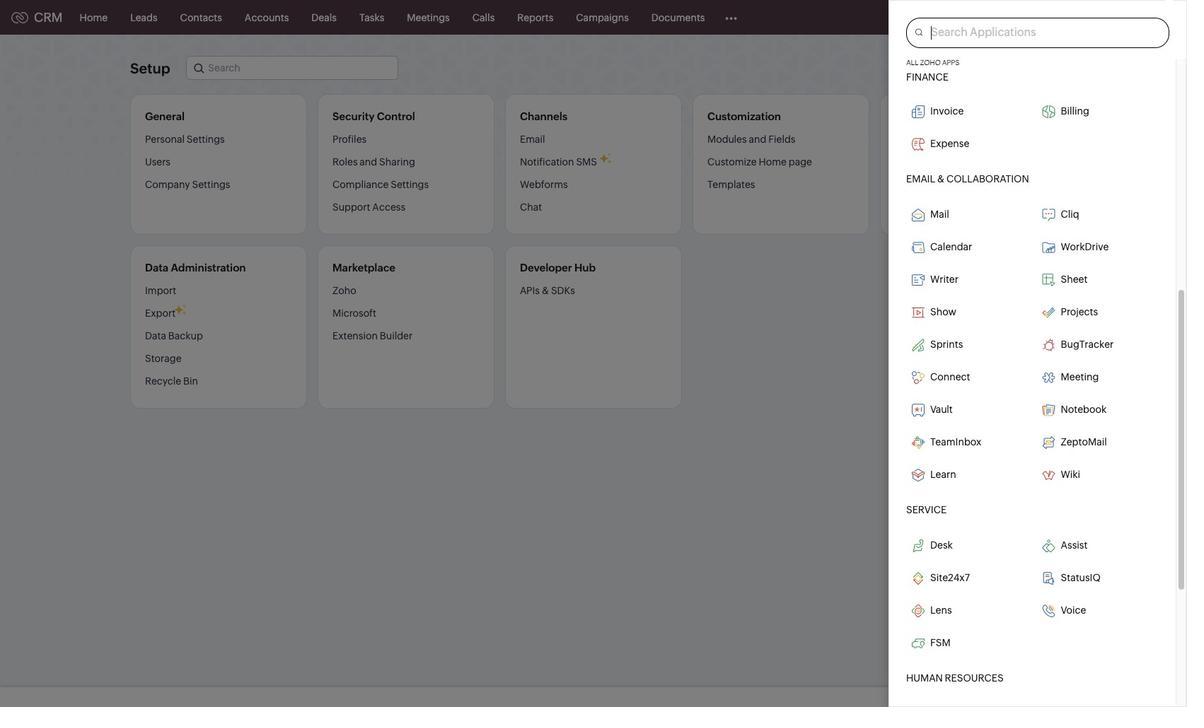 Task type: describe. For each thing, give the bounding box(es) containing it.
cliq link
[[1037, 203, 1159, 227]]

users
[[145, 156, 171, 168]]

calls
[[473, 12, 495, 23]]

extension
[[333, 331, 378, 342]]

contacts link
[[169, 0, 233, 34]]

workdrive link
[[1037, 235, 1159, 259]]

calls link
[[461, 0, 506, 34]]

storage
[[145, 353, 182, 365]]

sharing
[[379, 156, 415, 168]]

human
[[907, 673, 943, 684]]

billing
[[1061, 105, 1090, 116]]

projects link
[[1037, 301, 1159, 325]]

backup
[[168, 331, 203, 342]]

all
[[907, 59, 919, 66]]

access
[[373, 202, 406, 213]]

compliance settings
[[333, 179, 429, 190]]

data backup link
[[145, 325, 203, 348]]

sdks
[[551, 285, 575, 297]]

developer hub
[[520, 262, 596, 274]]

billing link
[[1037, 100, 1159, 124]]

settings for general
[[192, 179, 230, 190]]

calendar
[[931, 241, 973, 252]]

users link
[[145, 151, 171, 173]]

zoho inside "all zoho apps finance"
[[920, 59, 941, 66]]

books link
[[907, 67, 1029, 91]]

deals link
[[300, 0, 348, 34]]

bugtracker link
[[1037, 333, 1159, 357]]

email for email & collaboration
[[907, 173, 936, 184]]

webforms link
[[520, 173, 568, 196]]

crm
[[34, 10, 63, 25]]

show link
[[907, 301, 1029, 325]]

settings for security control
[[391, 179, 429, 190]]

meetings
[[407, 12, 450, 23]]

recycle bin link
[[145, 370, 198, 393]]

personal settings link
[[145, 133, 225, 151]]

projects
[[1061, 306, 1099, 318]]

connect link
[[907, 366, 1029, 390]]

personal
[[145, 134, 185, 145]]

site24x7 link
[[907, 567, 1029, 591]]

personal settings
[[145, 134, 225, 145]]

roles and sharing link
[[333, 151, 415, 173]]

sprints
[[931, 339, 964, 350]]

templates link
[[708, 173, 756, 196]]

desk
[[931, 540, 953, 551]]

accounts link
[[233, 0, 300, 34]]

sheet
[[1061, 274, 1088, 285]]

support access
[[333, 202, 406, 213]]

extension builder
[[333, 331, 413, 342]]

data for data administration
[[145, 262, 169, 274]]

resources
[[945, 673, 1004, 684]]

developer
[[520, 262, 572, 274]]

settings right personal
[[187, 134, 225, 145]]

apis
[[520, 285, 540, 297]]

meetings link
[[396, 0, 461, 34]]

actions
[[895, 156, 930, 168]]

teaminbox
[[931, 436, 982, 448]]

1 vertical spatial zoho
[[333, 285, 356, 297]]

leads
[[130, 12, 158, 23]]

wiki
[[1061, 469, 1081, 480]]

sms
[[576, 156, 597, 168]]

invoice link
[[907, 100, 1029, 124]]

actions link
[[895, 151, 930, 173]]

support
[[333, 202, 371, 213]]

writer
[[931, 274, 959, 285]]

webforms
[[520, 179, 568, 190]]

modules and fields link
[[708, 133, 796, 151]]

bugtracker
[[1061, 339, 1114, 350]]

import
[[145, 285, 176, 297]]

workflow rules
[[895, 134, 966, 145]]

site24x7
[[931, 572, 970, 584]]

notification
[[520, 156, 574, 168]]

control
[[377, 110, 415, 122]]

page
[[789, 156, 813, 168]]

automation
[[895, 110, 955, 122]]

show
[[931, 306, 957, 318]]

meeting
[[1061, 371, 1099, 383]]

notebook
[[1061, 404, 1107, 415]]

statusiq
[[1061, 572, 1101, 584]]

notification sms
[[520, 156, 597, 168]]

notification sms link
[[520, 151, 597, 173]]

learn link
[[907, 463, 1029, 487]]

storage link
[[145, 348, 182, 370]]

microsoft
[[333, 308, 377, 319]]

email & collaboration
[[907, 173, 1030, 184]]

templates
[[708, 179, 756, 190]]

general
[[145, 110, 185, 122]]



Task type: locate. For each thing, give the bounding box(es) containing it.
& for email
[[938, 173, 945, 184]]

1 horizontal spatial zoho
[[920, 59, 941, 66]]

zeptomail
[[1061, 436, 1108, 448]]

notebook link
[[1037, 398, 1159, 422]]

vault link
[[907, 398, 1029, 422]]

email
[[520, 134, 545, 145], [907, 173, 936, 184]]

workdrive
[[1061, 241, 1109, 252]]

& for apis
[[542, 285, 549, 297]]

zoho
[[920, 59, 941, 66], [333, 285, 356, 297]]

Search Applications text field
[[923, 18, 1169, 47]]

1 vertical spatial and
[[360, 156, 377, 168]]

zeptomail link
[[1037, 431, 1159, 455]]

and for modules
[[749, 134, 767, 145]]

meeting link
[[1037, 366, 1159, 390]]

0 horizontal spatial home
[[80, 12, 108, 23]]

mail
[[931, 209, 950, 220]]

export
[[145, 308, 176, 319]]

workflow
[[895, 134, 939, 145]]

assist
[[1061, 540, 1088, 551]]

email down actions
[[907, 173, 936, 184]]

customization
[[708, 110, 781, 122]]

2 data from the top
[[145, 331, 166, 342]]

home right crm
[[80, 12, 108, 23]]

1 horizontal spatial home
[[759, 156, 787, 168]]

customize home page
[[708, 156, 813, 168]]

teaminbox link
[[907, 431, 1029, 455]]

chat link
[[520, 196, 542, 219]]

and for roles
[[360, 156, 377, 168]]

builder
[[380, 331, 413, 342]]

deals
[[312, 12, 337, 23]]

home link
[[68, 0, 119, 34]]

connect
[[931, 371, 971, 383]]

reports
[[518, 12, 554, 23]]

learn
[[931, 469, 957, 480]]

0 vertical spatial data
[[145, 262, 169, 274]]

finance
[[907, 71, 949, 83]]

1 vertical spatial home
[[759, 156, 787, 168]]

profiles link
[[333, 133, 367, 151]]

modules
[[708, 134, 747, 145]]

settings right company
[[192, 179, 230, 190]]

settings down sharing
[[391, 179, 429, 190]]

compliance settings link
[[333, 173, 429, 196]]

compliance
[[333, 179, 389, 190]]

rules
[[941, 134, 966, 145]]

0 horizontal spatial &
[[542, 285, 549, 297]]

zoho up finance
[[920, 59, 941, 66]]

administration
[[171, 262, 246, 274]]

cliq
[[1061, 209, 1080, 220]]

0 vertical spatial home
[[80, 12, 108, 23]]

crm link
[[11, 10, 63, 25]]

sprints link
[[907, 333, 1029, 357]]

invoice
[[931, 105, 964, 116]]

0 vertical spatial zoho
[[920, 59, 941, 66]]

data up import
[[145, 262, 169, 274]]

calendar link
[[907, 235, 1029, 259]]

1 horizontal spatial email
[[907, 173, 936, 184]]

0 horizontal spatial zoho
[[333, 285, 356, 297]]

statusiq link
[[1037, 567, 1159, 591]]

1 data from the top
[[145, 262, 169, 274]]

and
[[749, 134, 767, 145], [360, 156, 377, 168]]

and right roles
[[360, 156, 377, 168]]

&
[[938, 173, 945, 184], [542, 285, 549, 297]]

recycle
[[145, 376, 181, 387]]

email for email
[[520, 134, 545, 145]]

1 vertical spatial data
[[145, 331, 166, 342]]

desk link
[[907, 534, 1029, 558]]

0 vertical spatial &
[[938, 173, 945, 184]]

0 horizontal spatial email
[[520, 134, 545, 145]]

reports link
[[506, 0, 565, 34]]

apps
[[943, 59, 960, 66]]

vault
[[931, 404, 953, 415]]

microsoft link
[[333, 302, 377, 325]]

email down channels at the top of the page
[[520, 134, 545, 145]]

expense link
[[907, 132, 1029, 156]]

& right actions link on the top right of the page
[[938, 173, 945, 184]]

marketplace
[[333, 262, 396, 274]]

logo image
[[11, 12, 28, 23]]

1 horizontal spatial &
[[938, 173, 945, 184]]

accounts
[[245, 12, 289, 23]]

support access link
[[333, 196, 406, 219]]

assist link
[[1037, 534, 1159, 558]]

0 horizontal spatial and
[[360, 156, 377, 168]]

collaboration
[[947, 173, 1030, 184]]

sheet link
[[1037, 268, 1159, 292]]

security
[[333, 110, 375, 122]]

zoho up the microsoft link
[[333, 285, 356, 297]]

fsm link
[[907, 632, 1029, 656]]

1 vertical spatial &
[[542, 285, 549, 297]]

import link
[[145, 285, 176, 302]]

channels
[[520, 110, 568, 122]]

1 horizontal spatial and
[[749, 134, 767, 145]]

home down fields
[[759, 156, 787, 168]]

data inside data backup link
[[145, 331, 166, 342]]

contacts
[[180, 12, 222, 23]]

hub
[[575, 262, 596, 274]]

expense
[[931, 138, 970, 149]]

apis & sdks link
[[520, 285, 575, 302]]

setup
[[130, 60, 170, 76]]

& right 'apis'
[[542, 285, 549, 297]]

data for data backup
[[145, 331, 166, 342]]

roles and sharing
[[333, 156, 415, 168]]

lens
[[931, 605, 952, 616]]

1 vertical spatial email
[[907, 173, 936, 184]]

voice
[[1061, 605, 1087, 616]]

0 vertical spatial and
[[749, 134, 767, 145]]

data administration
[[145, 262, 246, 274]]

company settings link
[[145, 173, 230, 196]]

email link
[[520, 133, 545, 151]]

data down export
[[145, 331, 166, 342]]

0 vertical spatial email
[[520, 134, 545, 145]]

campaigns link
[[565, 0, 640, 34]]

voice link
[[1037, 599, 1159, 623]]

tasks link
[[348, 0, 396, 34]]

modules and fields
[[708, 134, 796, 145]]

and up customize home page link in the top of the page
[[749, 134, 767, 145]]



Task type: vqa. For each thing, say whether or not it's contained in the screenshot.
company
yes



